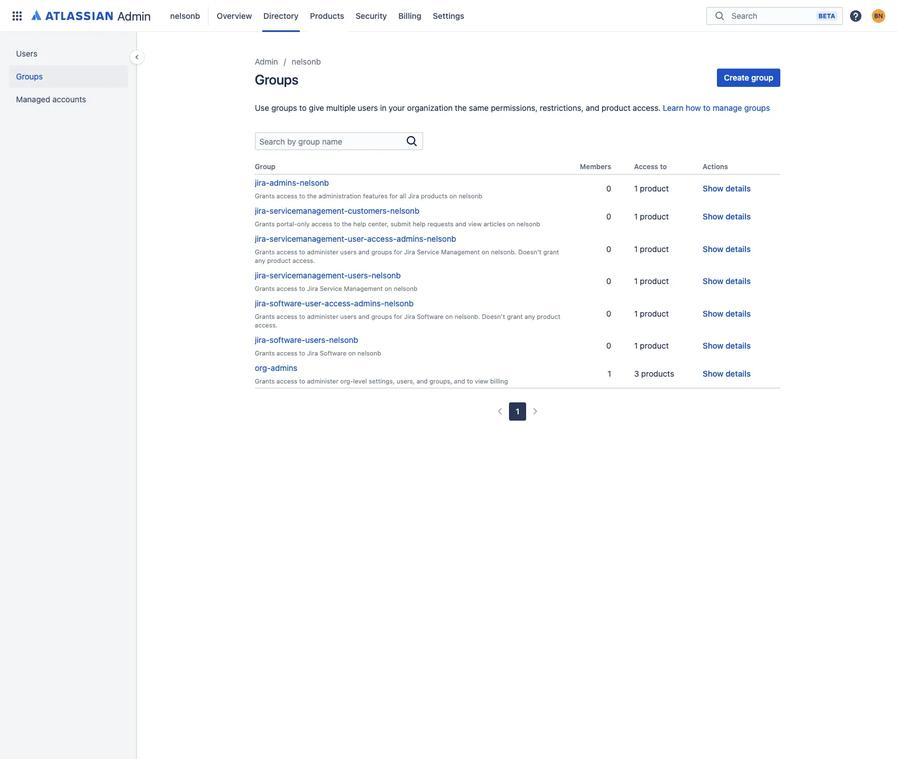 Task type: locate. For each thing, give the bounding box(es) containing it.
software- inside jira-software-user-access-admins-nelsonb grants access to administer users and groups for jira software on nelsonb. doesn't grant any product access.
[[270, 298, 305, 308]]

6 0 from the top
[[607, 341, 612, 351]]

servicemanagement- inside jira-servicemanagement-users-nelsonb grants access to jira service management on nelsonb
[[270, 270, 348, 280]]

users down jira-servicemanagement-user-access-admins-nelsonb link
[[340, 248, 357, 255]]

4 show details link from the top
[[703, 276, 751, 287]]

nelsonb
[[170, 11, 200, 20], [292, 57, 321, 66], [300, 178, 329, 188], [459, 192, 483, 200], [390, 206, 420, 215], [517, 220, 541, 227], [427, 234, 456, 243], [372, 270, 401, 280], [394, 285, 418, 292], [385, 298, 414, 308], [329, 335, 358, 345], [358, 349, 381, 357]]

grant inside jira-software-user-access-admins-nelsonb grants access to administer users and groups for jira software on nelsonb. doesn't grant any product access.
[[507, 312, 523, 320]]

1 vertical spatial the
[[307, 192, 317, 200]]

2 administer from the top
[[307, 312, 339, 320]]

jira- inside jira-servicemanagement-user-access-admins-nelsonb grants access to administer users and groups for jira service management on nelsonb. doesn't grant any product access.
[[255, 234, 270, 243]]

1 vertical spatial products
[[642, 369, 675, 378]]

admins- inside jira-servicemanagement-user-access-admins-nelsonb grants access to administer users and groups for jira service management on nelsonb. doesn't grant any product access.
[[397, 234, 427, 243]]

show
[[703, 184, 724, 193], [703, 212, 724, 221], [703, 244, 724, 254], [703, 276, 724, 286], [703, 309, 724, 318], [703, 341, 724, 351], [703, 369, 724, 378]]

users
[[358, 103, 378, 113], [340, 248, 357, 255], [340, 312, 357, 320]]

1 horizontal spatial user-
[[348, 234, 368, 243]]

access- down jira-servicemanagement-users-nelsonb grants access to jira service management on nelsonb
[[325, 298, 354, 308]]

users- down jira-software-user-access-admins-nelsonb link
[[305, 335, 329, 345]]

products right 3
[[642, 369, 675, 378]]

jira- for jira-admins-nelsonb
[[255, 178, 270, 188]]

users down jira-software-user-access-admins-nelsonb link
[[340, 312, 357, 320]]

1 for jira-software-users-nelsonb
[[634, 341, 638, 351]]

your
[[389, 103, 405, 113]]

account image
[[872, 9, 886, 23]]

1 horizontal spatial groups
[[255, 71, 299, 87]]

0 vertical spatial nelsonb.
[[491, 248, 517, 255]]

0 vertical spatial products
[[421, 192, 448, 200]]

software-
[[270, 298, 305, 308], [270, 335, 305, 345]]

1 show from the top
[[703, 184, 724, 193]]

grants
[[255, 192, 275, 200], [255, 220, 275, 227], [255, 248, 275, 255], [255, 285, 275, 292], [255, 312, 275, 320], [255, 349, 275, 357], [255, 377, 275, 385]]

service down the jira-servicemanagement-users-nelsonb link
[[320, 285, 342, 292]]

and down jira-software-user-access-admins-nelsonb link
[[359, 312, 370, 320]]

1 horizontal spatial doesn't
[[519, 248, 542, 255]]

access. up jira-software-users-nelsonb link
[[255, 321, 278, 329]]

to down the jira-software-users-nelsonb grants access to jira software on nelsonb
[[299, 377, 305, 385]]

servicemanagement- up jira-software-user-access-admins-nelsonb link
[[270, 270, 348, 280]]

Search field
[[729, 5, 817, 26]]

user- down customers-
[[348, 234, 368, 243]]

admins- inside jira-admins-nelsonb grants access to the administration features for all jira products on nelsonb
[[270, 178, 300, 188]]

access down admins
[[277, 377, 298, 385]]

1 show details from the top
[[703, 184, 751, 193]]

1 jira- from the top
[[255, 178, 270, 188]]

jira-servicemanagement-customers-nelsonb link
[[255, 206, 420, 215]]

jira- inside jira-admins-nelsonb grants access to the administration features for all jira products on nelsonb
[[255, 178, 270, 188]]

users inside jira-servicemanagement-user-access-admins-nelsonb grants access to administer users and groups for jira service management on nelsonb. doesn't grant any product access.
[[340, 248, 357, 255]]

0 horizontal spatial any
[[255, 257, 265, 264]]

to inside jira-servicemanagement-customers-nelsonb grants portal-only access to the help center, submit help requests and view articles on nelsonb
[[334, 220, 340, 227]]

0 vertical spatial admins-
[[270, 178, 300, 188]]

6 show details from the top
[[703, 341, 751, 351]]

users
[[16, 49, 37, 58]]

groups,
[[430, 377, 453, 385]]

grants inside org-admins grants access to administer org-level settings, users, and groups, and to view billing
[[255, 377, 275, 385]]

on inside jira-servicemanagement-users-nelsonb grants access to jira service management on nelsonb
[[385, 285, 392, 292]]

organization
[[407, 103, 453, 113]]

1 horizontal spatial any
[[525, 312, 535, 320]]

users left in
[[358, 103, 378, 113]]

3 1 product from the top
[[634, 244, 669, 254]]

0 vertical spatial any
[[255, 257, 265, 264]]

access. inside jira-servicemanagement-user-access-admins-nelsonb grants access to administer users and groups for jira service management on nelsonb. doesn't grant any product access.
[[293, 257, 315, 264]]

0 vertical spatial servicemanagement-
[[270, 206, 348, 215]]

2 vertical spatial users
[[340, 312, 357, 320]]

1 administer from the top
[[307, 248, 339, 255]]

help
[[354, 220, 366, 227], [413, 220, 426, 227]]

show for jira-software-users-nelsonb
[[703, 341, 724, 351]]

on inside jira-servicemanagement-customers-nelsonb grants portal-only access to the help center, submit help requests and view articles on nelsonb
[[508, 220, 515, 227]]

2 horizontal spatial access.
[[633, 103, 661, 113]]

administer inside jira-servicemanagement-user-access-admins-nelsonb grants access to administer users and groups for jira service management on nelsonb. doesn't grant any product access.
[[307, 248, 339, 255]]

2 jira- from the top
[[255, 206, 270, 215]]

4 show from the top
[[703, 276, 724, 286]]

user- for software-
[[305, 298, 325, 308]]

access down the jira-servicemanagement-users-nelsonb link
[[277, 285, 298, 292]]

7 show details link from the top
[[703, 368, 751, 380]]

to inside jira-servicemanagement-user-access-admins-nelsonb grants access to administer users and groups for jira service management on nelsonb. doesn't grant any product access.
[[299, 248, 305, 255]]

nelsonb link left overview link
[[167, 7, 204, 25]]

users inside jira-software-user-access-admins-nelsonb grants access to administer users and groups for jira software on nelsonb. doesn't grant any product access.
[[340, 312, 357, 320]]

users- down jira-servicemanagement-user-access-admins-nelsonb link
[[348, 270, 372, 280]]

help up jira-servicemanagement-user-access-admins-nelsonb link
[[354, 220, 366, 227]]

3 products
[[634, 369, 675, 378]]

show details link for jira-software-users-nelsonb
[[703, 340, 751, 352]]

create group button
[[717, 69, 781, 87]]

atlassian image
[[31, 8, 113, 22], [31, 8, 113, 22]]

2 1 product from the top
[[634, 212, 669, 221]]

administer down the jira-software-users-nelsonb grants access to jira software on nelsonb
[[307, 377, 339, 385]]

5 show from the top
[[703, 309, 724, 318]]

2 software- from the top
[[270, 335, 305, 345]]

to down jira-admins-nelsonb link
[[299, 192, 305, 200]]

3 administer from the top
[[307, 377, 339, 385]]

admins- for jira-servicemanagement-user-access-admins-nelsonb
[[397, 234, 427, 243]]

0 horizontal spatial products
[[421, 192, 448, 200]]

and right groups,
[[454, 377, 465, 385]]

7 details from the top
[[726, 369, 751, 378]]

0 horizontal spatial admin
[[117, 9, 151, 23]]

servicemanagement- up only
[[270, 206, 348, 215]]

4 jira- from the top
[[255, 270, 270, 280]]

help right submit
[[413, 220, 426, 227]]

administer inside org-admins grants access to administer org-level settings, users, and groups, and to view billing
[[307, 377, 339, 385]]

access inside jira-servicemanagement-users-nelsonb grants access to jira service management on nelsonb
[[277, 285, 298, 292]]

5 grants from the top
[[255, 312, 275, 320]]

1 for jira-admins-nelsonb
[[634, 184, 638, 193]]

0 horizontal spatial admins-
[[270, 178, 300, 188]]

0 horizontal spatial nelsonb.
[[455, 312, 480, 320]]

details for jira-servicemanagement-customers-nelsonb
[[726, 212, 751, 221]]

0 horizontal spatial service
[[320, 285, 342, 292]]

7 show from the top
[[703, 369, 724, 378]]

grants inside jira-servicemanagement-user-access-admins-nelsonb grants access to administer users and groups for jira service management on nelsonb. doesn't grant any product access.
[[255, 248, 275, 255]]

the down jira-servicemanagement-customers-nelsonb link
[[342, 220, 352, 227]]

access. up the jira-servicemanagement-users-nelsonb link
[[293, 257, 315, 264]]

access right only
[[312, 220, 332, 227]]

3 details from the top
[[726, 244, 751, 254]]

for inside jira-admins-nelsonb grants access to the administration features for all jira products on nelsonb
[[390, 192, 398, 200]]

software inside the jira-software-users-nelsonb grants access to jira software on nelsonb
[[320, 349, 347, 357]]

learn how to manage groups link
[[663, 103, 770, 113]]

servicemanagement- for customers-
[[270, 206, 348, 215]]

0 vertical spatial administer
[[307, 248, 339, 255]]

grant
[[544, 248, 559, 255], [507, 312, 523, 320]]

groups down jira-software-user-access-admins-nelsonb link
[[371, 312, 392, 320]]

1 vertical spatial access.
[[293, 257, 315, 264]]

1 vertical spatial nelsonb.
[[455, 312, 480, 320]]

show details
[[703, 184, 751, 193], [703, 212, 751, 221], [703, 244, 751, 254], [703, 276, 751, 286], [703, 309, 751, 318], [703, 341, 751, 351], [703, 369, 751, 378]]

1 software- from the top
[[270, 298, 305, 308]]

show details for org-admins
[[703, 369, 751, 378]]

0 vertical spatial admin link
[[27, 7, 155, 25]]

to right how
[[704, 103, 711, 113]]

1 vertical spatial users-
[[305, 335, 329, 345]]

administer up the jira-servicemanagement-users-nelsonb link
[[307, 248, 339, 255]]

access. left learn
[[633, 103, 661, 113]]

7 grants from the top
[[255, 377, 275, 385]]

0 vertical spatial users-
[[348, 270, 372, 280]]

1 horizontal spatial software
[[417, 312, 444, 320]]

group
[[752, 73, 774, 82]]

users,
[[397, 377, 415, 385]]

0 horizontal spatial groups
[[16, 71, 43, 81]]

view
[[468, 220, 482, 227], [475, 377, 489, 385]]

org-
[[255, 363, 271, 373], [340, 377, 353, 385]]

3 jira- from the top
[[255, 234, 270, 243]]

1 vertical spatial servicemanagement-
[[270, 234, 348, 243]]

jira
[[408, 192, 419, 200], [404, 248, 415, 255], [307, 285, 318, 292], [404, 312, 415, 320], [307, 349, 318, 357]]

doesn't
[[519, 248, 542, 255], [482, 312, 505, 320]]

software- inside the jira-software-users-nelsonb grants access to jira software on nelsonb
[[270, 335, 305, 345]]

0 horizontal spatial admin link
[[27, 7, 155, 25]]

0 vertical spatial service
[[417, 248, 439, 255]]

0 horizontal spatial help
[[354, 220, 366, 227]]

show details for jira-admins-nelsonb
[[703, 184, 751, 193]]

for inside jira-servicemanagement-user-access-admins-nelsonb grants access to administer users and groups for jira service management on nelsonb. doesn't grant any product access.
[[394, 248, 403, 255]]

administration
[[319, 192, 361, 200]]

admin link up users link
[[27, 7, 155, 25]]

access down portal-
[[277, 248, 298, 255]]

3 0 from the top
[[607, 244, 612, 254]]

1 vertical spatial view
[[475, 377, 489, 385]]

jira- inside the jira-software-users-nelsonb grants access to jira software on nelsonb
[[255, 335, 270, 345]]

1 details from the top
[[726, 184, 751, 193]]

users- inside the jira-software-users-nelsonb grants access to jira software on nelsonb
[[305, 335, 329, 345]]

members
[[580, 162, 612, 171]]

on
[[450, 192, 457, 200], [508, 220, 515, 227], [482, 248, 489, 255], [385, 285, 392, 292], [446, 312, 453, 320], [348, 349, 356, 357]]

4 0 from the top
[[607, 276, 612, 286]]

1 servicemanagement- from the top
[[270, 206, 348, 215]]

admins- down jira-servicemanagement-users-nelsonb grants access to jira service management on nelsonb
[[354, 298, 385, 308]]

to down jira-software-users-nelsonb link
[[299, 349, 305, 357]]

show details link for jira-servicemanagement-users-nelsonb
[[703, 276, 751, 287]]

1 horizontal spatial access.
[[293, 257, 315, 264]]

5 details from the top
[[726, 309, 751, 318]]

3 grants from the top
[[255, 248, 275, 255]]

0 vertical spatial nelsonb link
[[167, 7, 204, 25]]

only
[[297, 220, 310, 227]]

to
[[299, 103, 307, 113], [704, 103, 711, 113], [660, 162, 667, 171], [299, 192, 305, 200], [334, 220, 340, 227], [299, 248, 305, 255], [299, 285, 305, 292], [299, 312, 305, 320], [299, 349, 305, 357], [299, 377, 305, 385], [467, 377, 473, 385]]

jira- for jira-software-users-nelsonb
[[255, 335, 270, 345]]

3 show from the top
[[703, 244, 724, 254]]

1 vertical spatial org-
[[340, 377, 353, 385]]

org- left the 'settings,'
[[340, 377, 353, 385]]

show details link
[[703, 183, 751, 195], [703, 211, 751, 222], [703, 243, 751, 255], [703, 276, 751, 287], [703, 308, 751, 319], [703, 340, 751, 352], [703, 368, 751, 380]]

2 vertical spatial servicemanagement-
[[270, 270, 348, 280]]

show for jira-servicemanagement-user-access-admins-nelsonb
[[703, 244, 724, 254]]

3 show details from the top
[[703, 244, 751, 254]]

product for jira-servicemanagement-users-nelsonb
[[640, 276, 669, 286]]

details for jira-software-users-nelsonb
[[726, 341, 751, 351]]

admins
[[271, 363, 298, 373]]

1 horizontal spatial users-
[[348, 270, 372, 280]]

admins- inside jira-software-user-access-admins-nelsonb grants access to administer users and groups for jira software on nelsonb. doesn't grant any product access.
[[354, 298, 385, 308]]

to down the jira-servicemanagement-users-nelsonb link
[[299, 285, 305, 292]]

grants inside jira-admins-nelsonb grants access to the administration features for all jira products on nelsonb
[[255, 192, 275, 200]]

groups up use
[[255, 71, 299, 87]]

1 horizontal spatial admin link
[[255, 55, 278, 69]]

user- down jira-servicemanagement-users-nelsonb grants access to jira service management on nelsonb
[[305, 298, 325, 308]]

submit
[[391, 220, 411, 227]]

admin inside 'link'
[[117, 9, 151, 23]]

1 for jira-servicemanagement-users-nelsonb
[[634, 276, 638, 286]]

2 vertical spatial admins-
[[354, 298, 385, 308]]

1 vertical spatial any
[[525, 312, 535, 320]]

groups down center, at the top left
[[371, 248, 392, 255]]

users- for servicemanagement-
[[348, 270, 372, 280]]

0 vertical spatial admin
[[117, 9, 151, 23]]

2 show details from the top
[[703, 212, 751, 221]]

jira- inside jira-servicemanagement-customers-nelsonb grants portal-only access to the help center, submit help requests and view articles on nelsonb
[[255, 206, 270, 215]]

1 horizontal spatial nelsonb link
[[292, 55, 321, 69]]

access up admins
[[277, 349, 298, 357]]

1 show details link from the top
[[703, 183, 751, 195]]

group
[[255, 162, 276, 171]]

0 vertical spatial for
[[390, 192, 398, 200]]

groups down users
[[16, 71, 43, 81]]

grants inside jira-servicemanagement-customers-nelsonb grants portal-only access to the help center, submit help requests and view articles on nelsonb
[[255, 220, 275, 227]]

user- inside jira-servicemanagement-user-access-admins-nelsonb grants access to administer users and groups for jira service management on nelsonb. doesn't grant any product access.
[[348, 234, 368, 243]]

2 show details link from the top
[[703, 211, 751, 222]]

4 1 product from the top
[[634, 276, 669, 286]]

nelsonb inside jira-servicemanagement-user-access-admins-nelsonb grants access to administer users and groups for jira service management on nelsonb. doesn't grant any product access.
[[427, 234, 456, 243]]

users for software-
[[340, 312, 357, 320]]

users link
[[9, 42, 128, 65]]

products up the requests
[[421, 192, 448, 200]]

doesn't inside jira-servicemanagement-user-access-admins-nelsonb grants access to administer users and groups for jira service management on nelsonb. doesn't grant any product access.
[[519, 248, 542, 255]]

nelsonb.
[[491, 248, 517, 255], [455, 312, 480, 320]]

features
[[363, 192, 388, 200]]

4 grants from the top
[[255, 285, 275, 292]]

directory
[[264, 11, 299, 20]]

details
[[726, 184, 751, 193], [726, 212, 751, 221], [726, 244, 751, 254], [726, 276, 751, 286], [726, 309, 751, 318], [726, 341, 751, 351], [726, 369, 751, 378]]

to right groups,
[[467, 377, 473, 385]]

2 vertical spatial administer
[[307, 377, 339, 385]]

1 vertical spatial doesn't
[[482, 312, 505, 320]]

7 show details from the top
[[703, 369, 751, 378]]

0 for jira-servicemanagement-user-access-admins-nelsonb
[[607, 244, 612, 254]]

settings
[[433, 11, 465, 20]]

service
[[417, 248, 439, 255], [320, 285, 342, 292]]

2 vertical spatial the
[[342, 220, 352, 227]]

2 horizontal spatial admins-
[[397, 234, 427, 243]]

0 horizontal spatial grant
[[507, 312, 523, 320]]

security link
[[352, 7, 391, 25]]

5 0 from the top
[[607, 309, 612, 318]]

view inside org-admins grants access to administer org-level settings, users, and groups, and to view billing
[[475, 377, 489, 385]]

1 horizontal spatial management
[[441, 248, 480, 255]]

jira-servicemanagement-customers-nelsonb grants portal-only access to the help center, submit help requests and view articles on nelsonb
[[255, 206, 541, 227]]

1 vertical spatial admin link
[[255, 55, 278, 69]]

1 grants from the top
[[255, 192, 275, 200]]

show details link for jira-servicemanagement-user-access-admins-nelsonb
[[703, 243, 751, 255]]

nelsonb link up give
[[292, 55, 321, 69]]

doesn't inside jira-software-user-access-admins-nelsonb grants access to administer users and groups for jira software on nelsonb. doesn't grant any product access.
[[482, 312, 505, 320]]

details for jira-software-user-access-admins-nelsonb
[[726, 309, 751, 318]]

user-
[[348, 234, 368, 243], [305, 298, 325, 308]]

on inside jira-servicemanagement-user-access-admins-nelsonb grants access to administer users and groups for jira service management on nelsonb. doesn't grant any product access.
[[482, 248, 489, 255]]

5 1 product from the top
[[634, 309, 669, 318]]

1 product
[[634, 184, 669, 193], [634, 212, 669, 221], [634, 244, 669, 254], [634, 276, 669, 286], [634, 309, 669, 318], [634, 341, 669, 351]]

0 horizontal spatial the
[[307, 192, 317, 200]]

jira-admins-nelsonb link
[[255, 178, 329, 188]]

2 0 from the top
[[607, 212, 612, 221]]

admin link inside "global navigation" element
[[27, 7, 155, 25]]

4 show details from the top
[[703, 276, 751, 286]]

0 horizontal spatial management
[[344, 285, 383, 292]]

2 details from the top
[[726, 212, 751, 221]]

users-
[[348, 270, 372, 280], [305, 335, 329, 345]]

1 inside button
[[516, 407, 520, 416]]

1 vertical spatial admins-
[[397, 234, 427, 243]]

0 horizontal spatial users-
[[305, 335, 329, 345]]

0 for jira-admins-nelsonb
[[607, 184, 612, 193]]

0
[[607, 184, 612, 193], [607, 212, 612, 221], [607, 244, 612, 254], [607, 276, 612, 286], [607, 309, 612, 318], [607, 341, 612, 351]]

0 horizontal spatial nelsonb link
[[167, 7, 204, 25]]

multiple
[[326, 103, 356, 113]]

service down the requests
[[417, 248, 439, 255]]

1 horizontal spatial admins-
[[354, 298, 385, 308]]

0 vertical spatial software
[[417, 312, 444, 320]]

nelsonb link
[[167, 7, 204, 25], [292, 55, 321, 69]]

1 horizontal spatial access-
[[367, 234, 397, 243]]

jira- for jira-servicemanagement-user-access-admins-nelsonb
[[255, 234, 270, 243]]

1 1 product from the top
[[634, 184, 669, 193]]

0 vertical spatial the
[[455, 103, 467, 113]]

1 vertical spatial nelsonb link
[[292, 55, 321, 69]]

1 vertical spatial users
[[340, 248, 357, 255]]

1 vertical spatial grant
[[507, 312, 523, 320]]

6 show details link from the top
[[703, 340, 751, 352]]

the inside jira-servicemanagement-customers-nelsonb grants portal-only access to the help center, submit help requests and view articles on nelsonb
[[342, 220, 352, 227]]

2 show from the top
[[703, 212, 724, 221]]

administer inside jira-software-user-access-admins-nelsonb grants access to administer users and groups for jira software on nelsonb. doesn't grant any product access.
[[307, 312, 339, 320]]

the
[[455, 103, 467, 113], [307, 192, 317, 200], [342, 220, 352, 227]]

and right the requests
[[455, 220, 467, 227]]

details for jira-servicemanagement-users-nelsonb
[[726, 276, 751, 286]]

3 servicemanagement- from the top
[[270, 270, 348, 280]]

software- up admins
[[270, 335, 305, 345]]

access- inside jira-software-user-access-admins-nelsonb grants access to administer users and groups for jira software on nelsonb. doesn't grant any product access.
[[325, 298, 354, 308]]

show details for jira-servicemanagement-users-nelsonb
[[703, 276, 751, 286]]

admin
[[117, 9, 151, 23], [255, 57, 278, 66]]

nelsonb inside jira-software-user-access-admins-nelsonb grants access to administer users and groups for jira software on nelsonb. doesn't grant any product access.
[[385, 298, 414, 308]]

jira inside jira-servicemanagement-user-access-admins-nelsonb grants access to administer users and groups for jira service management on nelsonb. doesn't grant any product access.
[[404, 248, 415, 255]]

any
[[255, 257, 265, 264], [525, 312, 535, 320]]

admins- down group at the left top of page
[[270, 178, 300, 188]]

software- up jira-software-users-nelsonb link
[[270, 298, 305, 308]]

jira- inside jira-servicemanagement-users-nelsonb grants access to jira service management on nelsonb
[[255, 270, 270, 280]]

grant inside jira-servicemanagement-user-access-admins-nelsonb grants access to administer users and groups for jira service management on nelsonb. doesn't grant any product access.
[[544, 248, 559, 255]]

6 grants from the top
[[255, 349, 275, 357]]

and down jira-servicemanagement-user-access-admins-nelsonb link
[[359, 248, 370, 255]]

show for jira-servicemanagement-users-nelsonb
[[703, 276, 724, 286]]

0 horizontal spatial user-
[[305, 298, 325, 308]]

product for jira-servicemanagement-user-access-admins-nelsonb
[[640, 244, 669, 254]]

0 vertical spatial access-
[[367, 234, 397, 243]]

0 vertical spatial grant
[[544, 248, 559, 255]]

overview link
[[213, 7, 256, 25]]

products
[[421, 192, 448, 200], [642, 369, 675, 378]]

jira- for jira-servicemanagement-users-nelsonb
[[255, 270, 270, 280]]

1 vertical spatial software-
[[270, 335, 305, 345]]

users- inside jira-servicemanagement-users-nelsonb grants access to jira service management on nelsonb
[[348, 270, 372, 280]]

groups link
[[9, 65, 128, 88]]

access- for software-
[[325, 298, 354, 308]]

to inside the jira-software-users-nelsonb grants access to jira software on nelsonb
[[299, 349, 305, 357]]

access-
[[367, 234, 397, 243], [325, 298, 354, 308]]

products
[[310, 11, 344, 20]]

0 vertical spatial user-
[[348, 234, 368, 243]]

0 horizontal spatial org-
[[255, 363, 271, 373]]

administer
[[307, 248, 339, 255], [307, 312, 339, 320], [307, 377, 339, 385]]

jira- for jira-servicemanagement-customers-nelsonb
[[255, 206, 270, 215]]

access inside jira-admins-nelsonb grants access to the administration features for all jira products on nelsonb
[[277, 192, 298, 200]]

2 vertical spatial access.
[[255, 321, 278, 329]]

0 vertical spatial management
[[441, 248, 480, 255]]

5 show details link from the top
[[703, 308, 751, 319]]

access- inside jira-servicemanagement-user-access-admins-nelsonb grants access to administer users and groups for jira service management on nelsonb. doesn't grant any product access.
[[367, 234, 397, 243]]

1 horizontal spatial admin
[[255, 57, 278, 66]]

0 vertical spatial access.
[[633, 103, 661, 113]]

administer down jira-software-user-access-admins-nelsonb link
[[307, 312, 339, 320]]

servicemanagement-
[[270, 206, 348, 215], [270, 234, 348, 243], [270, 270, 348, 280]]

users- for software-
[[305, 335, 329, 345]]

1 vertical spatial user-
[[305, 298, 325, 308]]

jira-servicemanagement-users-nelsonb link
[[255, 270, 401, 280]]

0 vertical spatial doesn't
[[519, 248, 542, 255]]

6 show from the top
[[703, 341, 724, 351]]

0 vertical spatial view
[[468, 220, 482, 227]]

the down jira-admins-nelsonb link
[[307, 192, 317, 200]]

management up jira-software-user-access-admins-nelsonb link
[[344, 285, 383, 292]]

1 vertical spatial management
[[344, 285, 383, 292]]

Search by group name text field
[[256, 133, 405, 149]]

management
[[441, 248, 480, 255], [344, 285, 383, 292]]

settings,
[[369, 377, 395, 385]]

admin banner
[[0, 0, 899, 32]]

groups
[[16, 71, 43, 81], [255, 71, 299, 87]]

1 product for jira-servicemanagement-user-access-admins-nelsonb
[[634, 244, 669, 254]]

view left 'articles'
[[468, 220, 482, 227]]

1 horizontal spatial grant
[[544, 248, 559, 255]]

nelsonb. inside jira-servicemanagement-user-access-admins-nelsonb grants access to administer users and groups for jira service management on nelsonb. doesn't grant any product access.
[[491, 248, 517, 255]]

0 vertical spatial software-
[[270, 298, 305, 308]]

for inside jira-software-user-access-admins-nelsonb grants access to administer users and groups for jira software on nelsonb. doesn't grant any product access.
[[394, 312, 403, 320]]

give
[[309, 103, 324, 113]]

0 vertical spatial org-
[[255, 363, 271, 373]]

1 vertical spatial access-
[[325, 298, 354, 308]]

1 vertical spatial admin
[[255, 57, 278, 66]]

center,
[[368, 220, 389, 227]]

product for jira-servicemanagement-customers-nelsonb
[[640, 212, 669, 221]]

view left billing
[[475, 377, 489, 385]]

access down jira-admins-nelsonb link
[[277, 192, 298, 200]]

global navigation element
[[7, 0, 706, 32]]

0 horizontal spatial software
[[320, 349, 347, 357]]

0 for jira-software-user-access-admins-nelsonb
[[607, 309, 612, 318]]

overview
[[217, 11, 252, 20]]

1 horizontal spatial the
[[342, 220, 352, 227]]

portal-
[[277, 220, 297, 227]]

1 vertical spatial for
[[394, 248, 403, 255]]

the left 'same'
[[455, 103, 467, 113]]

1 horizontal spatial help
[[413, 220, 426, 227]]

grants inside jira-servicemanagement-users-nelsonb grants access to jira service management on nelsonb
[[255, 285, 275, 292]]

management down the requests
[[441, 248, 480, 255]]

access up jira-software-users-nelsonb link
[[277, 312, 298, 320]]

1 product for jira-software-users-nelsonb
[[634, 341, 669, 351]]

groups
[[271, 103, 297, 113], [745, 103, 770, 113], [371, 248, 392, 255], [371, 312, 392, 320]]

2 servicemanagement- from the top
[[270, 234, 348, 243]]

1 horizontal spatial nelsonb.
[[491, 248, 517, 255]]

0 horizontal spatial access.
[[255, 321, 278, 329]]

nelsonb inside "global navigation" element
[[170, 11, 200, 20]]

jira- inside jira-software-user-access-admins-nelsonb grants access to administer users and groups for jira software on nelsonb. doesn't grant any product access.
[[255, 298, 270, 308]]

details for org-admins
[[726, 369, 751, 378]]

access- down center, at the top left
[[367, 234, 397, 243]]

5 jira- from the top
[[255, 298, 270, 308]]

2 vertical spatial for
[[394, 312, 403, 320]]

1 vertical spatial software
[[320, 349, 347, 357]]

4 details from the top
[[726, 276, 751, 286]]

0 horizontal spatial doesn't
[[482, 312, 505, 320]]

and right restrictions, at the top right
[[586, 103, 600, 113]]

the for organization
[[455, 103, 467, 113]]

1 horizontal spatial org-
[[340, 377, 353, 385]]

pagination element
[[491, 403, 545, 421]]

user- inside jira-software-user-access-admins-nelsonb grants access to administer users and groups for jira software on nelsonb. doesn't grant any product access.
[[305, 298, 325, 308]]

servicemanagement- down only
[[270, 234, 348, 243]]

5 show details from the top
[[703, 309, 751, 318]]

to down jira-servicemanagement-customers-nelsonb link
[[334, 220, 340, 227]]

1 0 from the top
[[607, 184, 612, 193]]

software inside jira-software-user-access-admins-nelsonb grants access to administer users and groups for jira software on nelsonb. doesn't grant any product access.
[[417, 312, 444, 320]]

servicemanagement- inside jira-servicemanagement-user-access-admins-nelsonb grants access to administer users and groups for jira service management on nelsonb. doesn't grant any product access.
[[270, 234, 348, 243]]

6 jira- from the top
[[255, 335, 270, 345]]

to right access
[[660, 162, 667, 171]]

to down only
[[299, 248, 305, 255]]

for
[[390, 192, 398, 200], [394, 248, 403, 255], [394, 312, 403, 320]]

1 vertical spatial administer
[[307, 312, 339, 320]]

1 vertical spatial service
[[320, 285, 342, 292]]

jira-servicemanagement-user-access-admins-nelsonb grants access to administer users and groups for jira service management on nelsonb. doesn't grant any product access.
[[255, 234, 559, 264]]

jira inside jira-admins-nelsonb grants access to the administration features for all jira products on nelsonb
[[408, 192, 419, 200]]

show for jira-software-user-access-admins-nelsonb
[[703, 309, 724, 318]]

admin link
[[27, 7, 155, 25], [255, 55, 278, 69]]

groups inside jira-software-user-access-admins-nelsonb grants access to administer users and groups for jira software on nelsonb. doesn't grant any product access.
[[371, 312, 392, 320]]

2 horizontal spatial the
[[455, 103, 467, 113]]

2 grants from the top
[[255, 220, 275, 227]]

org- down jira-software-users-nelsonb link
[[255, 363, 271, 373]]

0 horizontal spatial access-
[[325, 298, 354, 308]]

servicemanagement- inside jira-servicemanagement-customers-nelsonb grants portal-only access to the help center, submit help requests and view articles on nelsonb
[[270, 206, 348, 215]]

1 product for jira-servicemanagement-users-nelsonb
[[634, 276, 669, 286]]

6 details from the top
[[726, 341, 751, 351]]

admins- down submit
[[397, 234, 427, 243]]

3 show details link from the top
[[703, 243, 751, 255]]

6 1 product from the top
[[634, 341, 669, 351]]

to up jira-software-users-nelsonb link
[[299, 312, 305, 320]]

admin link up use
[[255, 55, 278, 69]]

search image
[[405, 134, 419, 148]]

1 horizontal spatial service
[[417, 248, 439, 255]]



Task type: vqa. For each thing, say whether or not it's contained in the screenshot.


Task type: describe. For each thing, give the bounding box(es) containing it.
actions
[[703, 162, 728, 171]]

customers-
[[348, 206, 390, 215]]

to left give
[[299, 103, 307, 113]]

billing
[[399, 11, 422, 20]]

org-admins link
[[255, 363, 298, 373]]

products link
[[307, 7, 348, 25]]

and inside jira-software-user-access-admins-nelsonb grants access to administer users and groups for jira software on nelsonb. doesn't grant any product access.
[[359, 312, 370, 320]]

billing
[[490, 377, 508, 385]]

any inside jira-servicemanagement-user-access-admins-nelsonb grants access to administer users and groups for jira service management on nelsonb. doesn't grant any product access.
[[255, 257, 265, 264]]

in
[[380, 103, 387, 113]]

the for to
[[342, 220, 352, 227]]

show details for jira-servicemanagement-customers-nelsonb
[[703, 212, 751, 221]]

same
[[469, 103, 489, 113]]

0 for jira-servicemanagement-users-nelsonb
[[607, 276, 612, 286]]

billing link
[[395, 7, 425, 25]]

access- for servicemanagement-
[[367, 234, 397, 243]]

2 help from the left
[[413, 220, 426, 227]]

show details for jira-software-users-nelsonb
[[703, 341, 751, 351]]

for for jira-software-user-access-admins-nelsonb
[[394, 312, 403, 320]]

all
[[400, 192, 407, 200]]

appswitcher icon image
[[10, 9, 24, 23]]

1 horizontal spatial products
[[642, 369, 675, 378]]

show details link for jira-admins-nelsonb
[[703, 183, 751, 195]]

jira-software-user-access-admins-nelsonb grants access to administer users and groups for jira software on nelsonb. doesn't grant any product access.
[[255, 298, 561, 329]]

access
[[634, 162, 659, 171]]

jira inside jira-software-user-access-admins-nelsonb grants access to administer users and groups for jira software on nelsonb. doesn't grant any product access.
[[404, 312, 415, 320]]

for for jira-servicemanagement-user-access-admins-nelsonb
[[394, 248, 403, 255]]

grants inside jira-software-user-access-admins-nelsonb grants access to administer users and groups for jira software on nelsonb. doesn't grant any product access.
[[255, 312, 275, 320]]

1 help from the left
[[354, 220, 366, 227]]

groups right use
[[271, 103, 297, 113]]

jira-servicemanagement-user-access-admins-nelsonb link
[[255, 234, 456, 243]]

show details for jira-software-user-access-admins-nelsonb
[[703, 309, 751, 318]]

1 groups from the left
[[16, 71, 43, 81]]

how
[[686, 103, 701, 113]]

show for jira-admins-nelsonb
[[703, 184, 724, 193]]

jira-admins-nelsonb grants access to the administration features for all jira products on nelsonb
[[255, 178, 483, 200]]

products inside jira-admins-nelsonb grants access to the administration features for all jira products on nelsonb
[[421, 192, 448, 200]]

access to
[[634, 162, 667, 171]]

jira inside the jira-software-users-nelsonb grants access to jira software on nelsonb
[[307, 349, 318, 357]]

groups right manage
[[745, 103, 770, 113]]

nelsonb link inside "global navigation" element
[[167, 7, 204, 25]]

servicemanagement- for user-
[[270, 234, 348, 243]]

1 for jira-software-user-access-admins-nelsonb
[[634, 309, 638, 318]]

management inside jira-servicemanagement-users-nelsonb grants access to jira service management on nelsonb
[[344, 285, 383, 292]]

groups inside jira-servicemanagement-user-access-admins-nelsonb grants access to administer users and groups for jira service management on nelsonb. doesn't grant any product access.
[[371, 248, 392, 255]]

administer for servicemanagement-
[[307, 248, 339, 255]]

restrictions,
[[540, 103, 584, 113]]

details for jira-admins-nelsonb
[[726, 184, 751, 193]]

view inside jira-servicemanagement-customers-nelsonb grants portal-only access to the help center, submit help requests and view articles on nelsonb
[[468, 220, 482, 227]]

managed accounts link
[[9, 88, 128, 111]]

details for jira-servicemanagement-user-access-admins-nelsonb
[[726, 244, 751, 254]]

help icon image
[[849, 9, 863, 23]]

product for jira-admins-nelsonb
[[640, 184, 669, 193]]

service inside jira-servicemanagement-user-access-admins-nelsonb grants access to administer users and groups for jira service management on nelsonb. doesn't grant any product access.
[[417, 248, 439, 255]]

service inside jira-servicemanagement-users-nelsonb grants access to jira service management on nelsonb
[[320, 285, 342, 292]]

access inside jira-servicemanagement-customers-nelsonb grants portal-only access to the help center, submit help requests and view articles on nelsonb
[[312, 220, 332, 227]]

product for jira-software-users-nelsonb
[[640, 341, 669, 351]]

access inside jira-software-user-access-admins-nelsonb grants access to administer users and groups for jira software on nelsonb. doesn't grant any product access.
[[277, 312, 298, 320]]

0 for jira-software-users-nelsonb
[[607, 341, 612, 351]]

jira-software-users-nelsonb grants access to jira software on nelsonb
[[255, 335, 381, 357]]

servicemanagement- for users-
[[270, 270, 348, 280]]

3
[[634, 369, 639, 378]]

grants inside the jira-software-users-nelsonb grants access to jira software on nelsonb
[[255, 349, 275, 357]]

search icon image
[[713, 10, 727, 21]]

2 groups from the left
[[255, 71, 299, 87]]

software- for user-
[[270, 298, 305, 308]]

to inside jira-admins-nelsonb grants access to the administration features for all jira products on nelsonb
[[299, 192, 305, 200]]

jira inside jira-servicemanagement-users-nelsonb grants access to jira service management on nelsonb
[[307, 285, 318, 292]]

org-admins grants access to administer org-level settings, users, and groups, and to view billing
[[255, 363, 508, 385]]

software- for users-
[[270, 335, 305, 345]]

access. inside jira-software-user-access-admins-nelsonb grants access to administer users and groups for jira software on nelsonb. doesn't grant any product access.
[[255, 321, 278, 329]]

1 for jira-servicemanagement-customers-nelsonb
[[634, 212, 638, 221]]

access inside the jira-software-users-nelsonb grants access to jira software on nelsonb
[[277, 349, 298, 357]]

the inside jira-admins-nelsonb grants access to the administration features for all jira products on nelsonb
[[307, 192, 317, 200]]

learn
[[663, 103, 684, 113]]

show details link for jira-software-user-access-admins-nelsonb
[[703, 308, 751, 319]]

settings link
[[430, 7, 468, 25]]

any inside jira-software-user-access-admins-nelsonb grants access to administer users and groups for jira software on nelsonb. doesn't grant any product access.
[[525, 312, 535, 320]]

requests
[[428, 220, 454, 227]]

1 product for jira-servicemanagement-customers-nelsonb
[[634, 212, 669, 221]]

create
[[724, 73, 750, 82]]

user- for servicemanagement-
[[348, 234, 368, 243]]

0 for jira-servicemanagement-customers-nelsonb
[[607, 212, 612, 221]]

show details link for org-admins
[[703, 368, 751, 380]]

articles
[[484, 220, 506, 227]]

jira-servicemanagement-users-nelsonb grants access to jira service management on nelsonb
[[255, 270, 418, 292]]

show details for jira-servicemanagement-user-access-admins-nelsonb
[[703, 244, 751, 254]]

managed
[[16, 94, 50, 104]]

management inside jira-servicemanagement-user-access-admins-nelsonb grants access to administer users and groups for jira service management on nelsonb. doesn't grant any product access.
[[441, 248, 480, 255]]

show for jira-servicemanagement-customers-nelsonb
[[703, 212, 724, 221]]

and inside jira-servicemanagement-customers-nelsonb grants portal-only access to the help center, submit help requests and view articles on nelsonb
[[455, 220, 467, 227]]

nelsonb. inside jira-software-user-access-admins-nelsonb grants access to administer users and groups for jira software on nelsonb. doesn't grant any product access.
[[455, 312, 480, 320]]

jira-software-users-nelsonb link
[[255, 335, 358, 345]]

on inside jira-admins-nelsonb grants access to the administration features for all jira products on nelsonb
[[450, 192, 457, 200]]

level
[[353, 377, 367, 385]]

1 button
[[509, 403, 527, 421]]

directory link
[[260, 7, 302, 25]]

access inside jira-servicemanagement-user-access-admins-nelsonb grants access to administer users and groups for jira service management on nelsonb. doesn't grant any product access.
[[277, 248, 298, 255]]

use groups to give multiple users in your organization the same permissions, restrictions, and product access. learn how to manage groups
[[255, 103, 770, 113]]

show for org-admins
[[703, 369, 724, 378]]

product for jira-software-user-access-admins-nelsonb
[[640, 309, 669, 318]]

1 for jira-servicemanagement-user-access-admins-nelsonb
[[634, 244, 638, 254]]

to inside jira-software-user-access-admins-nelsonb grants access to administer users and groups for jira software on nelsonb. doesn't grant any product access.
[[299, 312, 305, 320]]

jira-software-user-access-admins-nelsonb link
[[255, 298, 414, 308]]

product inside jira-servicemanagement-user-access-admins-nelsonb grants access to administer users and groups for jira service management on nelsonb. doesn't grant any product access.
[[267, 257, 291, 264]]

use
[[255, 103, 269, 113]]

0 vertical spatial users
[[358, 103, 378, 113]]

1 product for jira-software-user-access-admins-nelsonb
[[634, 309, 669, 318]]

administer for software-
[[307, 312, 339, 320]]

to inside jira-servicemanagement-users-nelsonb grants access to jira service management on nelsonb
[[299, 285, 305, 292]]

1 product for jira-admins-nelsonb
[[634, 184, 669, 193]]

on inside the jira-software-users-nelsonb grants access to jira software on nelsonb
[[348, 349, 356, 357]]

access inside org-admins grants access to administer org-level settings, users, and groups, and to view billing
[[277, 377, 298, 385]]

product inside jira-software-user-access-admins-nelsonb grants access to administer users and groups for jira software on nelsonb. doesn't grant any product access.
[[537, 312, 561, 320]]

security
[[356, 11, 387, 20]]

beta
[[819, 12, 836, 19]]

create group
[[724, 73, 774, 82]]

and right users,
[[417, 377, 428, 385]]

manage
[[713, 103, 743, 113]]

accounts
[[52, 94, 86, 104]]

managed accounts
[[16, 94, 86, 104]]

jira- for jira-software-user-access-admins-nelsonb
[[255, 298, 270, 308]]

show details link for jira-servicemanagement-customers-nelsonb
[[703, 211, 751, 222]]

admins- for jira-software-user-access-admins-nelsonb
[[354, 298, 385, 308]]

and inside jira-servicemanagement-user-access-admins-nelsonb grants access to administer users and groups for jira service management on nelsonb. doesn't grant any product access.
[[359, 248, 370, 255]]

on inside jira-software-user-access-admins-nelsonb grants access to administer users and groups for jira software on nelsonb. doesn't grant any product access.
[[446, 312, 453, 320]]

users for servicemanagement-
[[340, 248, 357, 255]]

permissions,
[[491, 103, 538, 113]]



